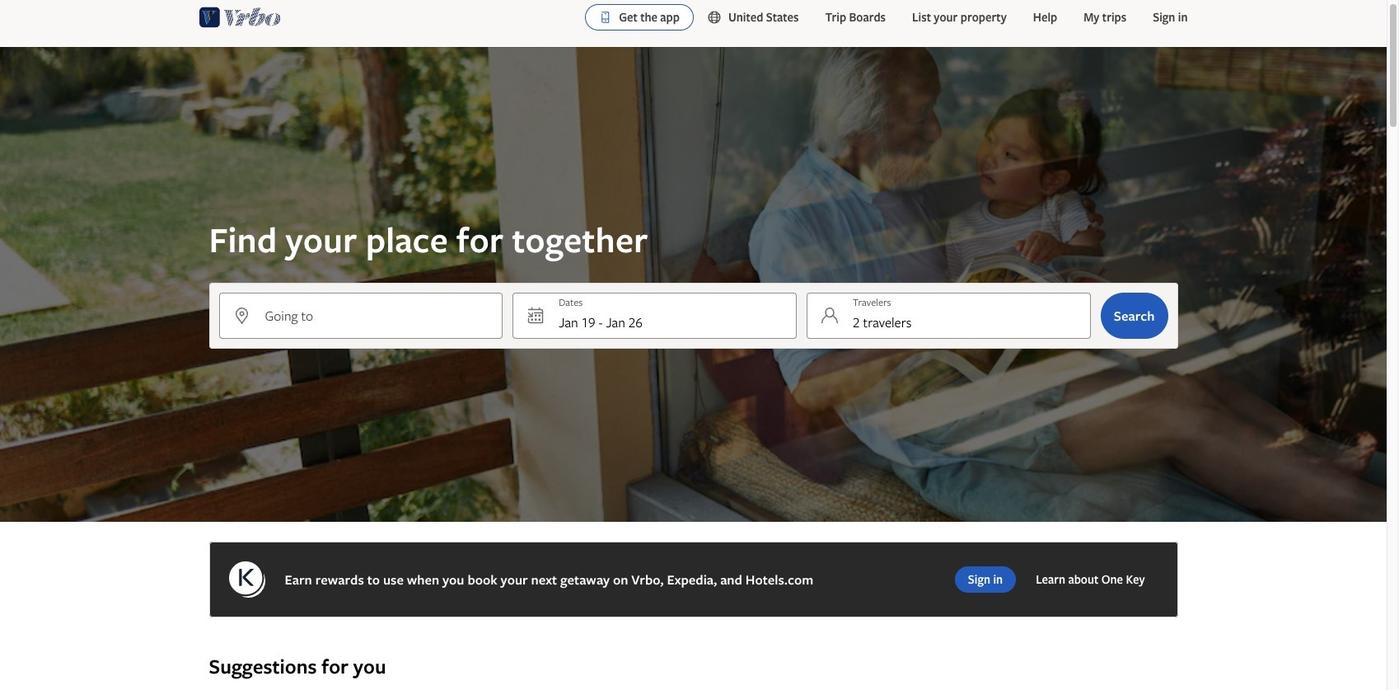 Task type: vqa. For each thing, say whether or not it's contained in the screenshot.
the vrbo logo
yes



Task type: describe. For each thing, give the bounding box(es) containing it.
small image
[[707, 10, 729, 25]]

vrbo logo image
[[199, 4, 281, 31]]



Task type: locate. For each thing, give the bounding box(es) containing it.
wizard region
[[0, 47, 1388, 522]]

download the app button image
[[600, 11, 613, 24]]

main content
[[0, 47, 1388, 690]]

recently viewed region
[[199, 627, 1189, 654]]



